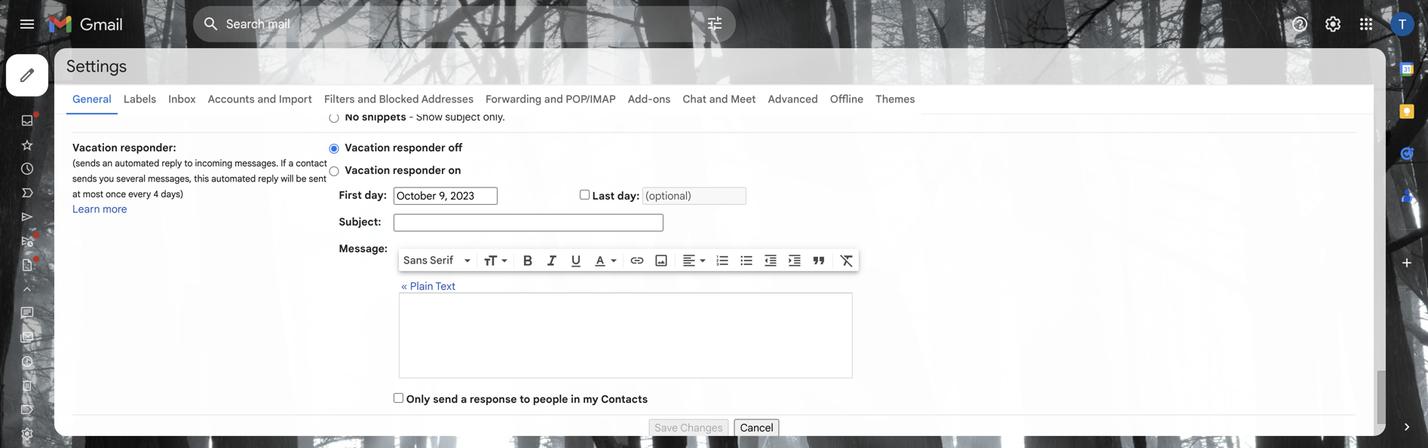 Task type: vqa. For each thing, say whether or not it's contained in the screenshot.
content
no



Task type: describe. For each thing, give the bounding box(es) containing it.
offline link
[[830, 93, 864, 106]]

4
[[153, 189, 159, 200]]

link ‪(⌘k)‬ image
[[630, 253, 645, 268]]

vacation responder on
[[345, 164, 461, 177]]

add-ons
[[628, 93, 671, 106]]

no
[[345, 110, 359, 124]]

filters
[[324, 93, 355, 106]]

settings
[[66, 56, 127, 77]]

chat and meet link
[[683, 93, 756, 106]]

and for chat
[[709, 93, 728, 106]]

indent less ‪(⌘[)‬ image
[[763, 253, 778, 268]]

day: for first day:
[[365, 189, 387, 202]]

accounts
[[208, 93, 255, 106]]

quote ‪(⌘⇧9)‬ image
[[811, 253, 826, 268]]

people
[[533, 393, 568, 406]]

bold ‪(⌘b)‬ image
[[520, 253, 535, 268]]

« plain text
[[401, 280, 456, 293]]

every
[[128, 189, 151, 200]]

message:
[[339, 242, 388, 256]]

serif
[[430, 254, 453, 267]]

once
[[106, 189, 126, 200]]

addresses
[[421, 93, 474, 106]]

Last day: text field
[[642, 187, 746, 205]]

inbox
[[168, 93, 196, 106]]

more
[[103, 203, 127, 216]]

messages.
[[235, 158, 278, 169]]

save changes
[[655, 422, 723, 435]]

advanced link
[[768, 93, 818, 106]]

accounts and import link
[[208, 93, 312, 106]]

accounts and import
[[208, 93, 312, 106]]

save changes button
[[649, 420, 729, 437]]

1 horizontal spatial reply
[[258, 173, 278, 185]]

filters and blocked addresses
[[324, 93, 474, 106]]

main menu image
[[18, 15, 36, 33]]

chat
[[683, 93, 707, 106]]

First day: text field
[[394, 187, 498, 205]]

save
[[655, 422, 678, 435]]

cancel
[[740, 422, 773, 435]]

general link
[[72, 93, 111, 106]]

show
[[416, 110, 442, 124]]

remove formatting ‪(⌘\)‬ image
[[839, 253, 854, 268]]

formatting options toolbar
[[399, 249, 859, 271]]

gmail image
[[48, 9, 130, 39]]

day: for last day:
[[617, 190, 640, 203]]

labels
[[124, 93, 156, 106]]

(sends
[[72, 158, 100, 169]]

settings image
[[1324, 15, 1342, 33]]

sans
[[403, 254, 427, 267]]

bulleted list ‪(⌘⇧8)‬ image
[[739, 253, 754, 268]]

only
[[406, 393, 430, 406]]

days)
[[161, 189, 183, 200]]

learn
[[72, 203, 100, 216]]

chat and meet
[[683, 93, 756, 106]]

themes link
[[876, 93, 915, 106]]

subject:
[[339, 216, 381, 229]]

-
[[409, 110, 414, 124]]

1 vertical spatial automated
[[211, 173, 256, 185]]

no snippets - show subject only.
[[345, 110, 505, 124]]

sends
[[72, 173, 97, 185]]

sans serif
[[403, 254, 453, 267]]

forwarding and pop/imap link
[[486, 93, 616, 106]]

ons
[[653, 93, 671, 106]]

my
[[583, 393, 598, 406]]

blocked
[[379, 93, 419, 106]]

on
[[448, 164, 461, 177]]

inbox link
[[168, 93, 196, 106]]

advanced search options image
[[700, 8, 730, 38]]

Search mail text field
[[226, 17, 664, 32]]

first
[[339, 189, 362, 202]]

themes
[[876, 93, 915, 106]]

vacation for vacation responder on
[[345, 164, 390, 177]]

learn more link
[[72, 203, 127, 216]]

sent
[[309, 173, 327, 185]]

responder for off
[[393, 141, 446, 155]]

add-ons link
[[628, 93, 671, 106]]

changes
[[680, 422, 723, 435]]

response
[[470, 393, 517, 406]]

sans serif option
[[400, 253, 461, 268]]

navigation containing save changes
[[72, 416, 1356, 437]]

several
[[116, 173, 146, 185]]

snippets
[[362, 110, 406, 124]]

messages,
[[148, 173, 192, 185]]

1 vertical spatial to
[[520, 393, 530, 406]]

last day:
[[592, 190, 640, 203]]

add-
[[628, 93, 653, 106]]

Only send a response to people in my Contacts checkbox
[[394, 394, 403, 403]]

Vacation responder text field
[[400, 301, 852, 371]]



Task type: locate. For each thing, give the bounding box(es) containing it.
1 horizontal spatial a
[[461, 393, 467, 406]]

0 horizontal spatial to
[[184, 158, 193, 169]]

a inside vacation responder: (sends an automated reply to incoming messages. if a contact sends you several messages, this automated reply will be sent at most once every 4 days) learn more
[[289, 158, 294, 169]]

1 responder from the top
[[393, 141, 446, 155]]

numbered list ‪(⌘⇧7)‬ image
[[715, 253, 730, 268]]

automated down incoming on the left of the page
[[211, 173, 256, 185]]

responder down vacation responder off on the left top of page
[[393, 164, 446, 177]]

1 horizontal spatial day:
[[617, 190, 640, 203]]

only send a response to people in my contacts
[[406, 393, 648, 406]]

1 vertical spatial a
[[461, 393, 467, 406]]

italic ‪(⌘i)‬ image
[[544, 253, 559, 268]]

only.
[[483, 110, 505, 124]]

you
[[99, 173, 114, 185]]

incoming
[[195, 158, 232, 169]]

Subject text field
[[394, 214, 664, 232]]

0 vertical spatial to
[[184, 158, 193, 169]]

to
[[184, 158, 193, 169], [520, 393, 530, 406]]

0 vertical spatial responder
[[393, 141, 446, 155]]

vacation responder off
[[345, 141, 463, 155]]

vacation right "vacation responder off" option
[[345, 141, 390, 155]]

to up messages,
[[184, 158, 193, 169]]

vacation inside vacation responder: (sends an automated reply to incoming messages. if a contact sends you several messages, this automated reply will be sent at most once every 4 days) learn more
[[72, 141, 118, 155]]

navigation
[[0, 48, 181, 449], [72, 416, 1356, 437]]

meet
[[731, 93, 756, 106]]

2 responder from the top
[[393, 164, 446, 177]]

an
[[102, 158, 113, 169]]

to inside vacation responder: (sends an automated reply to incoming messages. if a contact sends you several messages, this automated reply will be sent at most once every 4 days) learn more
[[184, 158, 193, 169]]

2 and from the left
[[357, 93, 376, 106]]

Vacation responder on radio
[[329, 166, 339, 177]]

No snippets radio
[[329, 112, 339, 124]]

responder up vacation responder on on the left top of page
[[393, 141, 446, 155]]

0 vertical spatial reply
[[162, 158, 182, 169]]

1 vertical spatial reply
[[258, 173, 278, 185]]

day:
[[365, 189, 387, 202], [617, 190, 640, 203]]

0 horizontal spatial a
[[289, 158, 294, 169]]

0 vertical spatial a
[[289, 158, 294, 169]]

day: right first
[[365, 189, 387, 202]]

None search field
[[193, 6, 736, 42]]

forwarding
[[486, 93, 542, 106]]

a right if
[[289, 158, 294, 169]]

vacation for vacation responder: (sends an automated reply to incoming messages. if a contact sends you several messages, this automated reply will be sent at most once every 4 days) learn more
[[72, 141, 118, 155]]

most
[[83, 189, 103, 200]]

0 vertical spatial automated
[[115, 158, 159, 169]]

off
[[448, 141, 463, 155]]

will
[[281, 173, 294, 185]]

Vacation responder off radio
[[329, 143, 339, 154]]

insert image image
[[654, 253, 669, 268]]

search mail image
[[198, 11, 225, 38]]

contacts
[[601, 393, 648, 406]]

subject
[[445, 110, 480, 124]]

vacation for vacation responder off
[[345, 141, 390, 155]]

tab list
[[1386, 48, 1428, 394]]

vacation up "first day:"
[[345, 164, 390, 177]]

import
[[279, 93, 312, 106]]

0 horizontal spatial reply
[[162, 158, 182, 169]]

forwarding and pop/imap
[[486, 93, 616, 106]]

and up no
[[357, 93, 376, 106]]

this
[[194, 173, 209, 185]]

vacation up (sends
[[72, 141, 118, 155]]

automated
[[115, 158, 159, 169], [211, 173, 256, 185]]

1 horizontal spatial automated
[[211, 173, 256, 185]]

to left people
[[520, 393, 530, 406]]

a right send
[[461, 393, 467, 406]]

and left "pop/imap"
[[544, 93, 563, 106]]

1 vertical spatial responder
[[393, 164, 446, 177]]

if
[[281, 158, 286, 169]]

Last day: checkbox
[[580, 190, 590, 200]]

4 and from the left
[[709, 93, 728, 106]]

cancel button
[[734, 420, 779, 437]]

and for accounts
[[257, 93, 276, 106]]

reply
[[162, 158, 182, 169], [258, 173, 278, 185]]

1 horizontal spatial to
[[520, 393, 530, 406]]

0 horizontal spatial day:
[[365, 189, 387, 202]]

offline
[[830, 93, 864, 106]]

underline ‪(⌘u)‬ image
[[569, 254, 584, 269]]

indent more ‪(⌘])‬ image
[[787, 253, 802, 268]]

reply left will
[[258, 173, 278, 185]]

be
[[296, 173, 307, 185]]

automated up several
[[115, 158, 159, 169]]

and
[[257, 93, 276, 106], [357, 93, 376, 106], [544, 93, 563, 106], [709, 93, 728, 106]]

in
[[571, 393, 580, 406]]

and for forwarding
[[544, 93, 563, 106]]

1 and from the left
[[257, 93, 276, 106]]

general
[[72, 93, 111, 106]]

responder:
[[120, 141, 176, 155]]

responder for on
[[393, 164, 446, 177]]

last
[[592, 190, 615, 203]]

advanced
[[768, 93, 818, 106]]

labels link
[[124, 93, 156, 106]]

day: right last
[[617, 190, 640, 203]]

and for filters
[[357, 93, 376, 106]]

and right chat
[[709, 93, 728, 106]]

support image
[[1291, 15, 1309, 33]]

3 and from the left
[[544, 93, 563, 106]]

responder
[[393, 141, 446, 155], [393, 164, 446, 177]]

0 horizontal spatial automated
[[115, 158, 159, 169]]

pop/imap
[[566, 93, 616, 106]]

send
[[433, 393, 458, 406]]

filters and blocked addresses link
[[324, 93, 474, 106]]

contact
[[296, 158, 327, 169]]

vacation
[[72, 141, 118, 155], [345, 141, 390, 155], [345, 164, 390, 177]]

vacation responder: (sends an automated reply to incoming messages. if a contact sends you several messages, this automated reply will be sent at most once every 4 days) learn more
[[72, 141, 327, 216]]

at
[[72, 189, 81, 200]]

a
[[289, 158, 294, 169], [461, 393, 467, 406]]

reply up messages,
[[162, 158, 182, 169]]

and left import
[[257, 93, 276, 106]]

first day:
[[339, 189, 387, 202]]



